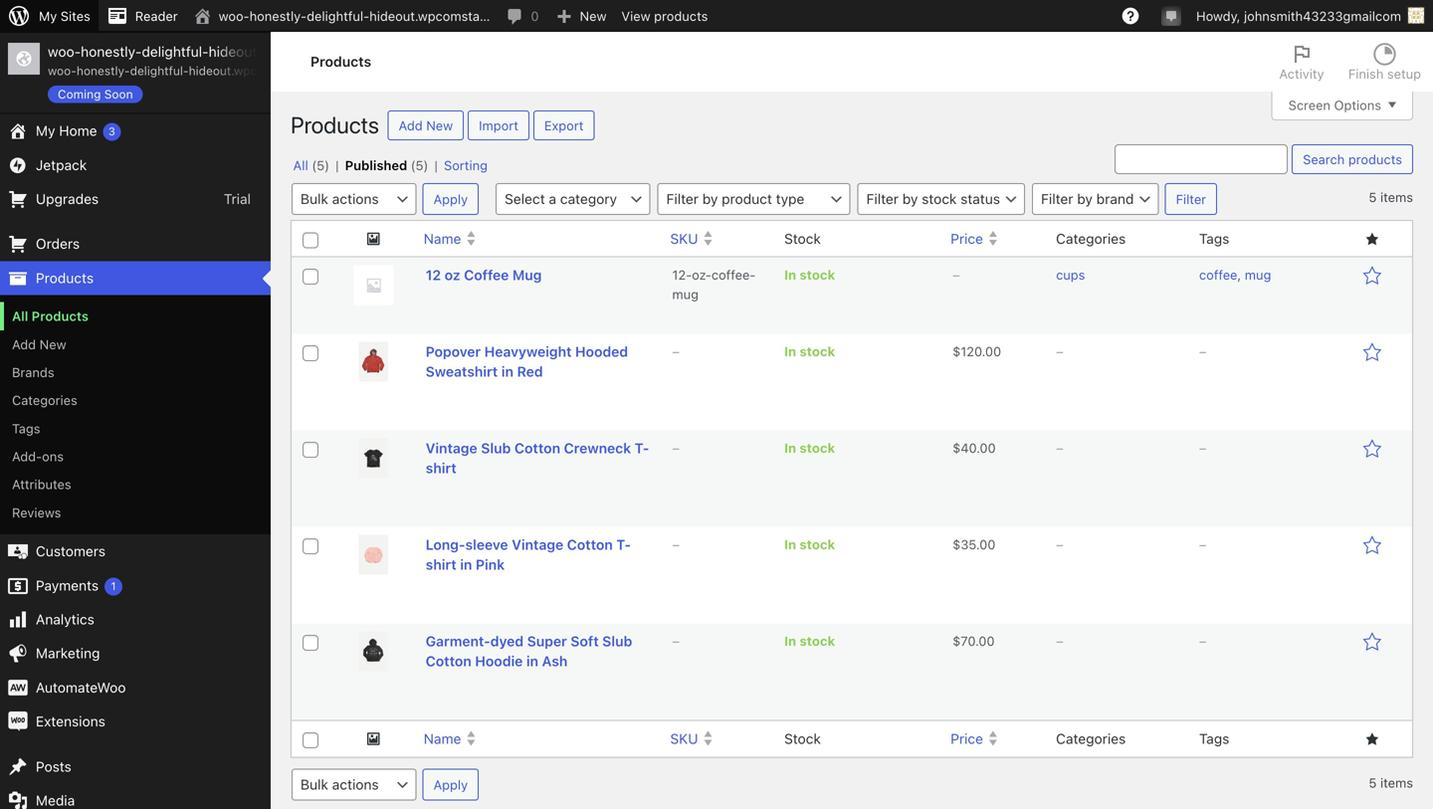 Task type: locate. For each thing, give the bounding box(es) containing it.
1 vertical spatial delightful-
[[142, 43, 209, 60]]

1 vertical spatial my
[[36, 178, 55, 195]]

export
[[544, 118, 584, 133]]

in
[[784, 267, 796, 282], [784, 344, 796, 359], [784, 441, 796, 456], [784, 537, 796, 552], [784, 634, 796, 649]]

3 stock from the top
[[800, 441, 835, 456]]

4 in stock from the top
[[784, 537, 835, 552]]

woo- inside woo-honestly-delightful-hideout.wpcomsta… "link"
[[219, 8, 249, 23]]

0 vertical spatial price
[[951, 231, 983, 247]]

all inside main menu navigation
[[12, 364, 28, 379]]

1 vertical spatial woo-
[[48, 43, 81, 60]]

left
[[66, 135, 85, 148]]

1 horizontal spatial add new
[[399, 118, 453, 133]]

2 vertical spatial cotton
[[426, 653, 472, 670]]

14 days left in trial link
[[0, 114, 271, 170]]

payments
[[36, 633, 102, 649]]

$ up $ 35.00
[[953, 441, 961, 456]]

0 vertical spatial cotton
[[515, 440, 560, 457]]

add up all (5) | published (5) | sorting
[[399, 118, 423, 133]]

(5) left published
[[312, 158, 329, 173]]

0 vertical spatial categories
[[1056, 231, 1126, 247]]

stock for vintage slub cotton crewneck t- shirt
[[800, 441, 835, 456]]

slub right 'soft'
[[602, 633, 632, 650]]

view products link
[[615, 0, 716, 32]]

1 vertical spatial add new
[[12, 392, 66, 407]]

add new
[[399, 118, 453, 133], [12, 392, 66, 407]]

1 price link from the top
[[943, 221, 1046, 256]]

0 horizontal spatial all
[[12, 364, 28, 379]]

products link
[[0, 317, 271, 351]]

add up brands
[[12, 392, 36, 407]]

None search field
[[1115, 144, 1288, 174]]

0 vertical spatial tags
[[1199, 231, 1230, 247]]

0 vertical spatial 5
[[1369, 190, 1377, 204]]

0 vertical spatial all
[[293, 158, 308, 173]]

sku link
[[662, 221, 774, 256], [662, 721, 774, 757]]

in for popover heavyweight hooded sweatshirt in red
[[784, 344, 796, 359]]

tab list
[[1268, 32, 1433, 92]]

red
[[517, 363, 543, 380]]

vintage right sleeve
[[512, 537, 564, 553]]

stock for sku link for 2nd name link from the top
[[784, 731, 821, 747]]

1 vertical spatial sku
[[670, 731, 698, 747]]

1 vertical spatial hideout.wpcomstaging.com
[[189, 64, 344, 78]]

woo- up woo-honestly-delightful-hideout.wpcomstaging.com woo-honestly-delightful-hideout.wpcomstaging.com coming soon
[[219, 8, 249, 23]]

4 in from the top
[[784, 537, 796, 552]]

mug right , at the right of the page
[[1245, 267, 1271, 282]]

sorting
[[444, 158, 488, 173]]

in for garment-dyed super soft slub cotton hoodie in ash
[[784, 634, 796, 649]]

| left sorting 'link' at top left
[[435, 158, 438, 173]]

add new up brands
[[12, 392, 66, 407]]

2 $ from the top
[[953, 441, 961, 456]]

1 price from the top
[[951, 231, 983, 247]]

1 horizontal spatial vintage
[[512, 537, 564, 553]]

1 vertical spatial name
[[424, 731, 461, 747]]

cotton up 'soft'
[[567, 537, 613, 553]]

in inside "popover heavyweight hooded sweatshirt in red"
[[501, 363, 514, 380]]

120.00
[[961, 344, 1001, 359]]

1 vertical spatial items
[[1380, 775, 1413, 790]]

2 name from the top
[[424, 731, 461, 747]]

1 horizontal spatial add
[[399, 118, 423, 133]]

1 vertical spatial add new link
[[0, 386, 271, 414]]

new down the all products
[[40, 392, 66, 407]]

0 vertical spatial my
[[39, 8, 57, 23]]

t-
[[635, 440, 649, 457], [616, 537, 631, 553]]

tags for 2nd name link from the bottom
[[1199, 231, 1230, 247]]

$ 35.00
[[953, 537, 996, 552]]

2 items from the top
[[1380, 775, 1413, 790]]

(5) right published
[[411, 158, 428, 173]]

0 vertical spatial add
[[399, 118, 423, 133]]

toolbar navigation
[[0, 0, 1433, 36]]

0 vertical spatial vintage
[[426, 440, 477, 457]]

ash
[[542, 653, 568, 670]]

0 horizontal spatial vintage
[[426, 440, 477, 457]]

shirt inside vintage slub cotton crewneck t- shirt
[[426, 460, 457, 476]]

1 stock from the top
[[800, 267, 835, 282]]

honestly-
[[249, 8, 307, 23], [81, 43, 142, 60], [77, 64, 130, 78]]

price for 2nd name link from the top price link
[[951, 731, 983, 747]]

1 in stock from the top
[[784, 267, 835, 282]]

0 vertical spatial honestly-
[[249, 8, 307, 23]]

my sites
[[39, 8, 90, 23]]

1 vertical spatial slub
[[602, 633, 632, 650]]

2 vertical spatial categories
[[1056, 731, 1126, 747]]

shirt inside long-sleeve vintage cotton t- shirt in pink
[[426, 557, 457, 573]]

name link up the mug
[[416, 221, 662, 256]]

2 in from the top
[[784, 344, 796, 359]]

1 vertical spatial honestly-
[[81, 43, 142, 60]]

honestly- for hideout.wpcomsta…
[[249, 8, 307, 23]]

in
[[88, 135, 98, 148], [501, 363, 514, 380], [460, 557, 472, 573], [526, 653, 539, 670]]

0 vertical spatial stock
[[784, 231, 821, 247]]

$ 120.00
[[953, 344, 1001, 359]]

howdy, johnsmith43233gmailcom
[[1196, 8, 1401, 23]]

crewneck
[[564, 440, 631, 457]]

vintage down sweatshirt
[[426, 440, 477, 457]]

2 in stock from the top
[[784, 344, 835, 359]]

1 horizontal spatial cotton
[[515, 440, 560, 457]]

price link
[[943, 221, 1046, 256], [943, 721, 1046, 757]]

5 in stock from the top
[[784, 634, 835, 649]]

products up published
[[291, 111, 379, 138]]

items
[[1380, 190, 1413, 204], [1380, 775, 1413, 790]]

screen
[[1289, 97, 1331, 112]]

1 sku link from the top
[[662, 221, 774, 256]]

5
[[1369, 190, 1377, 204], [1369, 775, 1377, 790]]

0 vertical spatial delightful-
[[307, 8, 369, 23]]

1 vertical spatial vintage
[[512, 537, 564, 553]]

0 vertical spatial woo-
[[219, 8, 249, 23]]

2 stock from the top
[[784, 731, 821, 747]]

all left published
[[293, 158, 308, 173]]

0 vertical spatial sku
[[670, 231, 698, 247]]

name up 12
[[424, 231, 461, 247]]

1 vertical spatial stock
[[784, 731, 821, 747]]

1 stock from the top
[[784, 231, 821, 247]]

2 | from the left
[[435, 158, 438, 173]]

stock for long-sleeve vintage cotton t- shirt in pink
[[800, 537, 835, 552]]

name link down ash
[[416, 721, 662, 757]]

None checkbox
[[303, 442, 318, 458]]

0 vertical spatial add new
[[399, 118, 453, 133]]

1 horizontal spatial t-
[[635, 440, 649, 457]]

1 $ from the top
[[953, 344, 961, 359]]

0 horizontal spatial slub
[[481, 440, 511, 457]]

0 horizontal spatial (5)
[[312, 158, 329, 173]]

1 vertical spatial shirt
[[426, 557, 457, 573]]

0 horizontal spatial add new
[[12, 392, 66, 407]]

2 vertical spatial new
[[40, 392, 66, 407]]

long-sleeve vintage cotton t- shirt in pink link
[[426, 537, 631, 573]]

| left published
[[336, 158, 339, 173]]

add new link up categories link on the bottom left
[[0, 386, 271, 414]]

price link for 2nd name link from the bottom
[[943, 221, 1046, 256]]

stock for garment-dyed super soft slub cotton hoodie in ash
[[800, 634, 835, 649]]

1 vertical spatial cotton
[[567, 537, 613, 553]]

shirt
[[426, 460, 457, 476], [426, 557, 457, 573]]

add new link up all (5) | published (5) | sorting
[[388, 110, 464, 140]]

garment-
[[426, 633, 490, 650]]

0 vertical spatial name
[[424, 231, 461, 247]]

1 in from the top
[[784, 267, 796, 282]]

0 horizontal spatial cotton
[[426, 653, 472, 670]]

pink
[[476, 557, 505, 573]]

in stock for vintage slub cotton crewneck t- shirt
[[784, 441, 835, 456]]

1 horizontal spatial new
[[426, 118, 453, 133]]

add-
[[12, 505, 42, 520]]

1 vertical spatial 5 items
[[1369, 775, 1413, 790]]

shirt for vintage slub cotton crewneck t- shirt
[[426, 460, 457, 476]]

slub down sweatshirt
[[481, 440, 511, 457]]

price
[[951, 231, 983, 247], [951, 731, 983, 747]]

my inside main menu navigation
[[36, 178, 55, 195]]

5 in from the top
[[784, 634, 796, 649]]

cotton left crewneck
[[515, 440, 560, 457]]

0 vertical spatial t-
[[635, 440, 649, 457]]

my
[[39, 8, 57, 23], [36, 178, 55, 195]]

vintage inside long-sleeve vintage cotton t- shirt in pink
[[512, 537, 564, 553]]

woo- up coming
[[48, 64, 77, 78]]

tab list containing activity
[[1268, 32, 1433, 92]]

0 horizontal spatial mug
[[672, 287, 699, 302]]

delightful-
[[307, 8, 369, 23], [142, 43, 209, 60], [130, 64, 189, 78]]

0 vertical spatial hideout.wpcomstaging.com
[[209, 43, 386, 60]]

2 shirt from the top
[[426, 557, 457, 573]]

1 sku from the top
[[670, 231, 698, 247]]

sku
[[670, 231, 698, 247], [670, 731, 698, 747]]

sweatshirt
[[426, 363, 498, 380]]

0 vertical spatial shirt
[[426, 460, 457, 476]]

screen options button
[[1272, 91, 1413, 120]]

2 name link from the top
[[416, 721, 662, 757]]

2 sku link from the top
[[662, 721, 774, 757]]

reader link
[[98, 0, 186, 32]]

long-sleeve vintage cotton t- shirt in pink
[[426, 537, 631, 573]]

my left sites
[[39, 8, 57, 23]]

1 name link from the top
[[416, 221, 662, 256]]

$ down $ 35.00
[[953, 634, 961, 649]]

4 $ from the top
[[953, 634, 961, 649]]

1 vertical spatial new
[[426, 118, 453, 133]]

0 vertical spatial slub
[[481, 440, 511, 457]]

1 horizontal spatial slub
[[602, 633, 632, 650]]

0 vertical spatial new
[[580, 8, 607, 23]]

stock
[[800, 267, 835, 282], [800, 344, 835, 359], [800, 441, 835, 456], [800, 537, 835, 552], [800, 634, 835, 649]]

0 vertical spatial items
[[1380, 190, 1413, 204]]

super
[[527, 633, 567, 650]]

1 vertical spatial add
[[12, 392, 36, 407]]

None checkbox
[[303, 232, 318, 248], [303, 269, 318, 285], [303, 346, 318, 361], [303, 539, 318, 555], [303, 635, 318, 651], [303, 733, 318, 749], [303, 232, 318, 248], [303, 269, 318, 285], [303, 346, 318, 361], [303, 539, 318, 555], [303, 635, 318, 651], [303, 733, 318, 749]]

orders
[[36, 291, 80, 308]]

all up brands
[[12, 364, 28, 379]]

orders link
[[0, 283, 271, 317]]

delightful- inside "link"
[[307, 8, 369, 23]]

name
[[424, 231, 461, 247], [424, 731, 461, 747]]

t- inside long-sleeve vintage cotton t- shirt in pink
[[616, 537, 631, 553]]

add new up all (5) | published (5) | sorting
[[399, 118, 453, 133]]

1 horizontal spatial all
[[293, 158, 308, 173]]

stock for popover heavyweight hooded sweatshirt in red
[[800, 344, 835, 359]]

$ for popover heavyweight hooded sweatshirt in red
[[953, 344, 961, 359]]

2 price link from the top
[[943, 721, 1046, 757]]

woo-
[[219, 8, 249, 23], [48, 43, 81, 60], [48, 64, 77, 78]]

cotton down garment-
[[426, 653, 472, 670]]

slub
[[481, 440, 511, 457], [602, 633, 632, 650]]

$ 40.00
[[953, 441, 996, 456]]

$ for long-sleeve vintage cotton t- shirt in pink
[[953, 537, 961, 552]]

0 vertical spatial 5 items
[[1369, 190, 1413, 204]]

1 vertical spatial sku link
[[662, 721, 774, 757]]

0 horizontal spatial add
[[12, 392, 36, 407]]

2 price from the top
[[951, 731, 983, 747]]

1 vertical spatial price
[[951, 731, 983, 747]]

products down orders
[[36, 325, 94, 342]]

oz
[[445, 267, 460, 283]]

mug down 12-
[[672, 287, 699, 302]]

in stock for popover heavyweight hooded sweatshirt in red
[[784, 344, 835, 359]]

0 horizontal spatial add new link
[[0, 386, 271, 414]]

0 horizontal spatial new
[[40, 392, 66, 407]]

woo- down the my sites
[[48, 43, 81, 60]]

1 vertical spatial tags
[[12, 477, 40, 492]]

add new inside main menu navigation
[[12, 392, 66, 407]]

add inside main menu navigation
[[12, 392, 36, 407]]

t- inside vintage slub cotton crewneck t- shirt
[[635, 440, 649, 457]]

1 vertical spatial categories
[[12, 449, 77, 463]]

add new for import
[[399, 118, 453, 133]]

mug
[[513, 267, 542, 283]]

shirt up long- on the bottom of the page
[[426, 460, 457, 476]]

days
[[36, 135, 63, 148]]

12 oz coffee mug
[[426, 267, 542, 283]]

name down garment-
[[424, 731, 461, 747]]

screen options
[[1289, 97, 1381, 112]]

2 horizontal spatial new
[[580, 8, 607, 23]]

upgrades
[[36, 246, 99, 263]]

in inside navigation
[[88, 135, 98, 148]]

add-ons link
[[0, 498, 271, 526]]

0 vertical spatial sku link
[[662, 221, 774, 256]]

cups
[[1056, 267, 1085, 282]]

woo-honestly-delightful-hideout.wpcomsta…
[[219, 8, 490, 23]]

in stock for long-sleeve vintage cotton t- shirt in pink
[[784, 537, 835, 552]]

shirt down long- on the bottom of the page
[[426, 557, 457, 573]]

new left 'view'
[[580, 8, 607, 23]]

2 stock from the top
[[800, 344, 835, 359]]

in for 12 oz coffee mug
[[784, 267, 796, 282]]

12-
[[672, 267, 692, 282]]

my home link
[[0, 170, 271, 204]]

1 horizontal spatial |
[[435, 158, 438, 173]]

1 horizontal spatial (5)
[[411, 158, 428, 173]]

$ up the $ 40.00
[[953, 344, 961, 359]]

view products
[[622, 8, 708, 23]]

$ up the $ 70.00
[[953, 537, 961, 552]]

0 vertical spatial price link
[[943, 221, 1046, 256]]

shirt for long-sleeve vintage cotton t- shirt in pink
[[426, 557, 457, 573]]

0 vertical spatial add new link
[[388, 110, 464, 140]]

1 name from the top
[[424, 231, 461, 247]]

new for categories
[[40, 392, 66, 407]]

in stock
[[784, 267, 835, 282], [784, 344, 835, 359], [784, 441, 835, 456], [784, 537, 835, 552], [784, 634, 835, 649]]

in left ash
[[526, 653, 539, 670]]

attributes
[[12, 533, 71, 548]]

in left red on the left of the page
[[501, 363, 514, 380]]

1 horizontal spatial add new link
[[388, 110, 464, 140]]

2 horizontal spatial cotton
[[567, 537, 613, 553]]

all for all products
[[12, 364, 28, 379]]

2 vertical spatial woo-
[[48, 64, 77, 78]]

my home
[[36, 178, 101, 195]]

hideout.wpcomstaging.com
[[209, 43, 386, 60], [189, 64, 344, 78]]

my inside "link"
[[39, 8, 57, 23]]

3 in from the top
[[784, 441, 796, 456]]

1 vertical spatial all
[[12, 364, 28, 379]]

0 vertical spatial name link
[[416, 221, 662, 256]]

my left home at the top left of page
[[36, 178, 55, 195]]

in left pink
[[460, 557, 472, 573]]

None submit
[[1292, 144, 1413, 174], [423, 183, 479, 215], [1165, 183, 1217, 215], [423, 769, 479, 801], [1292, 144, 1413, 174], [423, 183, 479, 215], [1165, 183, 1217, 215], [423, 769, 479, 801]]

new up sorting 'link' at top left
[[426, 118, 453, 133]]

1 vertical spatial 5
[[1369, 775, 1377, 790]]

soon
[[104, 87, 133, 101]]

new inside main menu navigation
[[40, 392, 66, 407]]

activity button
[[1268, 32, 1337, 92]]

cotton inside garment-dyed super soft slub cotton hoodie in ash
[[426, 653, 472, 670]]

notification image
[[1164, 7, 1179, 23]]

0 horizontal spatial t-
[[616, 537, 631, 553]]

2 vertical spatial tags
[[1199, 731, 1230, 747]]

dyed
[[490, 633, 524, 650]]

reviews
[[12, 561, 61, 576]]

attributes link
[[0, 526, 271, 554]]

1 shirt from the top
[[426, 460, 457, 476]]

brands
[[12, 420, 54, 435]]

categories
[[1056, 231, 1126, 247], [12, 449, 77, 463], [1056, 731, 1126, 747]]

add new link for import
[[388, 110, 464, 140]]

1 vertical spatial price link
[[943, 721, 1046, 757]]

reviews link
[[0, 554, 271, 582]]

3 in stock from the top
[[784, 441, 835, 456]]

3 $ from the top
[[953, 537, 961, 552]]

0 horizontal spatial |
[[336, 158, 339, 173]]

add-ons
[[12, 505, 64, 520]]

14
[[20, 135, 33, 148]]

4 stock from the top
[[800, 537, 835, 552]]

in inside long-sleeve vintage cotton t- shirt in pink
[[460, 557, 472, 573]]

in right the left at the top left of page
[[88, 135, 98, 148]]

1 vertical spatial t-
[[616, 537, 631, 553]]

extensions
[[36, 769, 105, 785]]

honestly- inside "link"
[[249, 8, 307, 23]]

0 vertical spatial mug
[[1245, 267, 1271, 282]]

1 vertical spatial mug
[[672, 287, 699, 302]]

5 stock from the top
[[800, 634, 835, 649]]

1 vertical spatial name link
[[416, 721, 662, 757]]



Task type: vqa. For each thing, say whether or not it's contained in the screenshot.
Analytics
yes



Task type: describe. For each thing, give the bounding box(es) containing it.
vintage slub cotton crewneck t- shirt link
[[426, 440, 649, 476]]

my for my home
[[36, 178, 55, 195]]

import link
[[468, 110, 529, 140]]

in stock for 12 oz coffee mug
[[784, 267, 835, 282]]

sites
[[61, 8, 90, 23]]

0 link
[[498, 0, 547, 32]]

1 5 from the top
[[1369, 190, 1377, 204]]

all products
[[12, 364, 89, 379]]

in for long-sleeve vintage cotton t- shirt in pink
[[784, 537, 796, 552]]

extensions link
[[0, 761, 271, 795]]

placeholder image
[[354, 265, 393, 305]]

12
[[426, 267, 441, 283]]

my for my sites
[[39, 8, 57, 23]]

johnsmith43233gmailcom
[[1244, 8, 1401, 23]]

new link
[[547, 0, 615, 32]]

coming
[[58, 87, 101, 101]]

main menu navigation
[[0, 32, 386, 809]]

coffee
[[464, 267, 509, 283]]

1 items from the top
[[1380, 190, 1413, 204]]

2 vertical spatial delightful-
[[130, 64, 189, 78]]

analytics
[[36, 667, 94, 683]]

honestly- for hideout.wpcomstaging.com
[[81, 43, 142, 60]]

marketing link
[[0, 692, 271, 726]]

hoodie
[[475, 653, 523, 670]]

customers
[[36, 599, 106, 615]]

products up brands
[[32, 364, 89, 379]]

cups link
[[1056, 267, 1085, 282]]

,
[[1238, 267, 1241, 282]]

2 vertical spatial honestly-
[[77, 64, 130, 78]]

payments link
[[0, 624, 271, 658]]

woo- for hideout.wpcomstaging.com
[[48, 43, 81, 60]]

popover heavyweight hooded sweatshirt in red
[[426, 344, 628, 380]]

ons
[[42, 505, 64, 520]]

1 5 items from the top
[[1369, 190, 1413, 204]]

coffee-
[[712, 267, 756, 282]]

stock for 12 oz coffee mug
[[800, 267, 835, 282]]

40.00
[[961, 441, 996, 456]]

$ for garment-dyed super soft slub cotton hoodie in ash
[[953, 634, 961, 649]]

all products link
[[0, 358, 271, 386]]

vintage inside vintage slub cotton crewneck t- shirt
[[426, 440, 477, 457]]

stock for sku link corresponding to 2nd name link from the bottom
[[784, 231, 821, 247]]

sku link for 2nd name link from the top
[[662, 721, 774, 757]]

delightful- for hideout.wpcomsta…
[[307, 8, 369, 23]]

name for 2nd name link from the top
[[424, 731, 461, 747]]

$ for vintage slub cotton crewneck t- shirt
[[953, 441, 961, 456]]

70.00
[[961, 634, 995, 649]]

setup
[[1387, 66, 1421, 81]]

vintage slub cotton crewneck t- shirt
[[426, 440, 649, 476]]

price link for 2nd name link from the top
[[943, 721, 1046, 757]]

trial
[[224, 246, 251, 263]]

home
[[59, 178, 97, 195]]

view
[[622, 8, 651, 23]]

2 sku from the top
[[670, 731, 698, 747]]

coffee link
[[1199, 267, 1238, 282]]

products down woo-honestly-delightful-hideout.wpcomsta… "link"
[[311, 53, 371, 70]]

t- for vintage slub cotton crewneck t- shirt
[[635, 440, 649, 457]]

categories link
[[0, 442, 271, 470]]

sorting link
[[441, 155, 490, 175]]

2 (5) from the left
[[411, 158, 428, 173]]

coffee
[[1199, 267, 1238, 282]]

soft
[[571, 633, 599, 650]]

cotton inside long-sleeve vintage cotton t- shirt in pink
[[567, 537, 613, 553]]

in for vintage slub cotton crewneck t- shirt
[[784, 441, 796, 456]]

howdy,
[[1196, 8, 1241, 23]]

cotton inside vintage slub cotton crewneck t- shirt
[[515, 440, 560, 457]]

slub inside vintage slub cotton crewneck t- shirt
[[481, 440, 511, 457]]

35.00
[[961, 537, 996, 552]]

popover
[[426, 344, 481, 360]]

long-
[[426, 537, 465, 553]]

garment-dyed super soft slub cotton hoodie in ash
[[426, 633, 632, 670]]

new inside toolbar navigation
[[580, 8, 607, 23]]

$ 70.00
[[953, 634, 995, 649]]

options
[[1334, 97, 1381, 112]]

woo- for hideout.wpcomsta…
[[219, 8, 249, 23]]

1 | from the left
[[336, 158, 339, 173]]

slub inside garment-dyed super soft slub cotton hoodie in ash
[[602, 633, 632, 650]]

delightful- for hideout.wpcomstaging.com
[[142, 43, 209, 60]]

1 (5) from the left
[[312, 158, 329, 173]]

add for brands
[[12, 392, 36, 407]]

all for all (5) | published (5) | sorting
[[293, 158, 308, 173]]

0
[[531, 8, 539, 23]]

name for 2nd name link from the bottom
[[424, 231, 461, 247]]

add new link for brands
[[0, 386, 271, 414]]

in stock for garment-dyed super soft slub cotton hoodie in ash
[[784, 634, 835, 649]]

export link
[[533, 110, 595, 140]]

t- for long-sleeve vintage cotton t- shirt in pink
[[616, 537, 631, 553]]

marketing
[[36, 701, 100, 717]]

add new for brands
[[12, 392, 66, 407]]

analytics link
[[0, 658, 271, 692]]

2 5 items from the top
[[1369, 775, 1413, 790]]

mug inside 12-oz-coffee- mug
[[672, 287, 699, 302]]

price for price link related to 2nd name link from the bottom
[[951, 231, 983, 247]]

oz-
[[692, 267, 712, 282]]

tags for 2nd name link from the top
[[1199, 731, 1230, 747]]

in inside garment-dyed super soft slub cotton hoodie in ash
[[526, 653, 539, 670]]

customers link
[[0, 590, 271, 624]]

1 horizontal spatial mug
[[1245, 267, 1271, 282]]

12-oz-coffee- mug
[[672, 267, 756, 302]]

mug link
[[1245, 267, 1271, 282]]

my sites link
[[0, 0, 98, 32]]

sku link for 2nd name link from the bottom
[[662, 221, 774, 256]]

sleeve
[[465, 537, 508, 553]]

categories inside main menu navigation
[[12, 449, 77, 463]]

published
[[345, 158, 407, 173]]

products
[[654, 8, 708, 23]]

all (5) | published (5) | sorting
[[293, 158, 488, 173]]

tags inside main menu navigation
[[12, 477, 40, 492]]

add for import
[[399, 118, 423, 133]]

reader
[[135, 8, 178, 23]]

2 5 from the top
[[1369, 775, 1377, 790]]

import
[[479, 118, 518, 133]]

finish setup
[[1349, 66, 1421, 81]]

heavyweight
[[484, 344, 572, 360]]

tags link
[[0, 470, 271, 498]]

12 oz coffee mug link
[[426, 267, 542, 283]]

hooded
[[575, 344, 628, 360]]

brands link
[[0, 414, 271, 442]]

finish
[[1349, 66, 1384, 81]]

14 days left in trial
[[20, 135, 123, 148]]

new for export
[[426, 118, 453, 133]]



